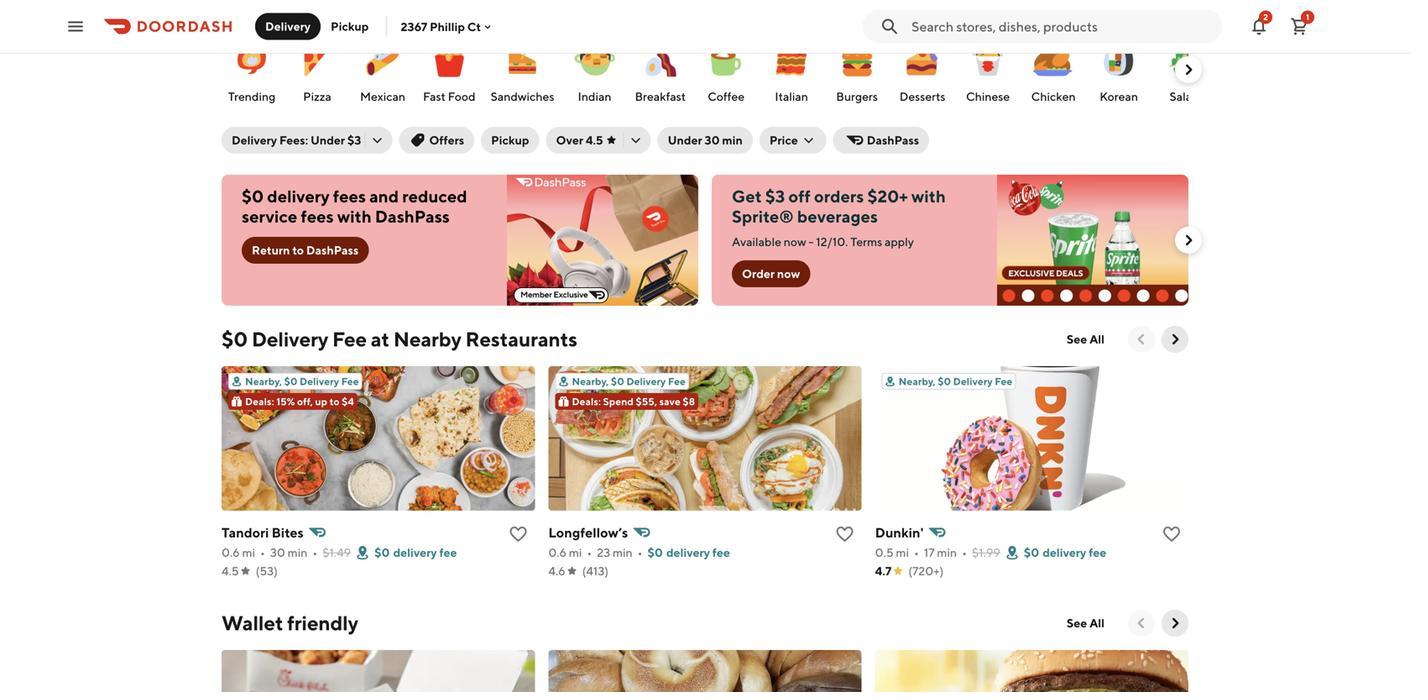 Task type: locate. For each thing, give the bounding box(es) containing it.
0.6 down the tandori
[[222, 545, 240, 559]]

1 see all link from the top
[[1057, 326, 1115, 353]]

all left previous button of carousel icon
[[1090, 332, 1105, 346]]

fees:
[[280, 133, 308, 147]]

deals: left "spend"
[[572, 396, 601, 407]]

fast
[[423, 89, 446, 103]]

1 horizontal spatial under
[[668, 133, 703, 147]]

open menu image
[[66, 16, 86, 37]]

pickup button
[[321, 13, 379, 40], [481, 127, 540, 154]]

0 vertical spatial to
[[293, 243, 304, 257]]

to
[[293, 243, 304, 257], [330, 396, 340, 407]]

$0 delivery fee for tandori bites
[[375, 545, 457, 559]]

now left -
[[784, 235, 807, 249]]

1 vertical spatial with
[[337, 207, 372, 226]]

0.6 up 4.6
[[549, 545, 567, 559]]

0 horizontal spatial 30
[[270, 545, 285, 559]]

0 vertical spatial see all
[[1067, 332, 1105, 346]]

1 horizontal spatial pickup button
[[481, 127, 540, 154]]

$4
[[342, 396, 354, 407]]

wallet friendly
[[222, 611, 359, 635]]

$3
[[348, 133, 361, 147], [766, 186, 786, 206]]

Store search: begin typing to search for stores available on DoorDash text field
[[912, 17, 1213, 36]]

off
[[789, 186, 811, 206]]

0 horizontal spatial with
[[337, 207, 372, 226]]

4.5
[[586, 133, 604, 147], [222, 564, 239, 578]]

2 nearby, $0 delivery fee from the left
[[572, 375, 686, 387]]

mi right 0.5 in the bottom of the page
[[896, 545, 910, 559]]

0 horizontal spatial 0.6
[[222, 545, 240, 559]]

order now
[[742, 267, 801, 281]]

1 all from the top
[[1090, 332, 1105, 346]]

$8
[[683, 396, 696, 407]]

1 $0 delivery fee from the left
[[375, 545, 457, 559]]

min down the bites
[[288, 545, 308, 559]]

now
[[784, 235, 807, 249], [778, 267, 801, 281]]

-
[[809, 235, 814, 249]]

tandori bites
[[222, 524, 304, 540]]

1 vertical spatial all
[[1090, 616, 1105, 630]]

pickup button down sandwiches in the left top of the page
[[481, 127, 540, 154]]

30
[[705, 133, 720, 147], [270, 545, 285, 559]]

1 vertical spatial to
[[330, 396, 340, 407]]

fees left and
[[333, 186, 366, 206]]

next button of carousel image
[[1181, 232, 1198, 249]]

see all link
[[1057, 326, 1115, 353], [1057, 610, 1115, 637]]

1 vertical spatial see all
[[1067, 616, 1105, 630]]

1 horizontal spatial nearby, $0 delivery fee
[[572, 375, 686, 387]]

$0 delivery fee
[[375, 545, 457, 559], [1025, 545, 1107, 559]]

4.5 right over
[[586, 133, 604, 147]]

next button of carousel image up salad at the top right of page
[[1181, 61, 1198, 78]]

pickup right delivery button
[[331, 19, 369, 33]]

pizza
[[303, 89, 332, 103]]

service
[[242, 207, 298, 226]]

fee
[[332, 327, 367, 351], [341, 375, 359, 387], [668, 375, 686, 387], [995, 375, 1013, 387]]

min right 23
[[613, 545, 633, 559]]

$3 down the mexican
[[348, 133, 361, 147]]

0 horizontal spatial to
[[293, 243, 304, 257]]

under right "fees:"
[[311, 133, 345, 147]]

1 0.6 from the left
[[222, 545, 240, 559]]

17
[[925, 545, 935, 559]]

$0 delivery fee right the $1.99 on the bottom of the page
[[1025, 545, 1107, 559]]

0 vertical spatial pickup button
[[321, 13, 379, 40]]

3 fee from the left
[[1089, 545, 1107, 559]]

1
[[1307, 12, 1310, 22]]

0 horizontal spatial click to add this store to your saved list image
[[508, 524, 529, 544]]

2 horizontal spatial nearby, $0 delivery fee
[[899, 375, 1013, 387]]

0 vertical spatial dashpass
[[867, 133, 920, 147]]

2 horizontal spatial fee
[[1089, 545, 1107, 559]]

0.5
[[876, 545, 894, 559]]

see left previous button of carousel image
[[1067, 616, 1088, 630]]

1 fee from the left
[[440, 545, 457, 559]]

2 see all link from the top
[[1057, 610, 1115, 637]]

1 horizontal spatial $3
[[766, 186, 786, 206]]

see all link left previous button of carousel image
[[1057, 610, 1115, 637]]

nearby, $0 delivery fee
[[245, 375, 359, 387], [572, 375, 686, 387], [899, 375, 1013, 387]]

1 horizontal spatial to
[[330, 396, 340, 407]]

• left the $1.99 on the bottom of the page
[[963, 545, 967, 559]]

3 mi from the left
[[896, 545, 910, 559]]

•
[[260, 545, 265, 559], [313, 545, 318, 559], [587, 545, 592, 559], [638, 545, 643, 559], [915, 545, 920, 559], [963, 545, 967, 559]]

• left the 17
[[915, 545, 920, 559]]

$0 delivery fee at nearby restaurants link
[[222, 326, 578, 353]]

delivery fees: under $3
[[232, 133, 361, 147]]

0 vertical spatial $3
[[348, 133, 361, 147]]

0 horizontal spatial nearby,
[[245, 375, 282, 387]]

0 vertical spatial see all link
[[1057, 326, 1115, 353]]

burgers
[[837, 89, 878, 103]]

0 vertical spatial see
[[1067, 332, 1088, 346]]

1 horizontal spatial mi
[[569, 545, 582, 559]]

apply
[[885, 235, 915, 249]]

0 horizontal spatial mi
[[242, 545, 255, 559]]

now right order
[[778, 267, 801, 281]]

2 nearby, from the left
[[572, 375, 609, 387]]

click to add this store to your saved list image left dunkin'
[[835, 524, 856, 544]]

0 vertical spatial pickup
[[331, 19, 369, 33]]

delivery
[[267, 186, 330, 206], [393, 545, 437, 559], [667, 545, 710, 559], [1043, 545, 1087, 559]]

fee
[[440, 545, 457, 559], [713, 545, 731, 559], [1089, 545, 1107, 559]]

mi for longfellow's
[[569, 545, 582, 559]]

min down coffee
[[723, 133, 743, 147]]

1 vertical spatial 30
[[270, 545, 285, 559]]

1 vertical spatial $3
[[766, 186, 786, 206]]

0.6 mi • 23 min • $0 delivery fee
[[549, 545, 731, 559]]

• left $1.49
[[313, 545, 318, 559]]

(53)
[[256, 564, 278, 578]]

dashpass down $0 delivery fees and reduced service fees with dashpass
[[306, 243, 359, 257]]

30 inside button
[[705, 133, 720, 147]]

pickup down sandwiches in the left top of the page
[[491, 133, 530, 147]]

0 horizontal spatial under
[[311, 133, 345, 147]]

0.6 for tandori bites
[[222, 545, 240, 559]]

click to add this store to your saved list image for longfellow's
[[835, 524, 856, 544]]

deals: for tandori bites
[[245, 396, 274, 407]]

0 vertical spatial next button of carousel image
[[1181, 61, 1198, 78]]

next button of carousel image for $0 delivery fee at nearby restaurants
[[1167, 331, 1184, 348]]

under
[[311, 133, 345, 147], [668, 133, 703, 147]]

off,
[[297, 396, 313, 407]]

min right the 17
[[938, 545, 957, 559]]

1 deals: from the left
[[245, 396, 274, 407]]

mi
[[242, 545, 255, 559], [569, 545, 582, 559], [896, 545, 910, 559]]

4.5 left '(53)' on the bottom left of page
[[222, 564, 239, 578]]

2 horizontal spatial mi
[[896, 545, 910, 559]]

offers
[[429, 133, 465, 147]]

all left previous button of carousel image
[[1090, 616, 1105, 630]]

min inside button
[[723, 133, 743, 147]]

• left 23
[[587, 545, 592, 559]]

with inside $0 delivery fees and reduced service fees with dashpass
[[337, 207, 372, 226]]

2 click to add this store to your saved list image from the left
[[835, 524, 856, 544]]

30 up '(53)' on the bottom left of page
[[270, 545, 285, 559]]

0.6 mi • 30 min •
[[222, 545, 318, 559]]

30 down coffee
[[705, 133, 720, 147]]

1 horizontal spatial 0.6
[[549, 545, 567, 559]]

1 horizontal spatial dashpass
[[375, 207, 450, 226]]

next button of carousel image
[[1181, 61, 1198, 78], [1167, 331, 1184, 348], [1167, 615, 1184, 632]]

sandwiches
[[491, 89, 555, 103]]

trending link
[[223, 31, 281, 108]]

2 under from the left
[[668, 133, 703, 147]]

1 horizontal spatial 4.5
[[586, 133, 604, 147]]

delivery
[[265, 19, 311, 33], [232, 133, 277, 147], [252, 327, 328, 351], [300, 375, 339, 387], [627, 375, 666, 387], [954, 375, 993, 387]]

0 horizontal spatial pickup button
[[321, 13, 379, 40]]

deals: left 15%
[[245, 396, 274, 407]]

0 horizontal spatial $0 delivery fee
[[375, 545, 457, 559]]

2 0.6 from the left
[[549, 545, 567, 559]]

return
[[252, 243, 290, 257]]

4 • from the left
[[638, 545, 643, 559]]

$3 inside get $3 off orders $20+ with sprite® beverages available now - 12/10. terms apply
[[766, 186, 786, 206]]

2 deals: from the left
[[572, 396, 601, 407]]

2 horizontal spatial nearby,
[[899, 375, 936, 387]]

nearby,
[[245, 375, 282, 387], [572, 375, 609, 387], [899, 375, 936, 387]]

available
[[732, 235, 782, 249]]

with down and
[[337, 207, 372, 226]]

1 vertical spatial pickup
[[491, 133, 530, 147]]

next button of carousel image right previous button of carousel image
[[1167, 615, 1184, 632]]

see left previous button of carousel icon
[[1067, 332, 1088, 346]]

1 button
[[1283, 10, 1317, 43]]

1 see all from the top
[[1067, 332, 1105, 346]]

notification bell image
[[1250, 16, 1270, 37]]

2 fee from the left
[[713, 545, 731, 559]]

dashpass down reduced
[[375, 207, 450, 226]]

to right return
[[293, 243, 304, 257]]

click to add this store to your saved list image left 'longfellow's'
[[508, 524, 529, 544]]

pickup
[[331, 19, 369, 33], [491, 133, 530, 147]]

nearby, for longfellow's
[[572, 375, 609, 387]]

1 horizontal spatial fee
[[713, 545, 731, 559]]

1 horizontal spatial nearby,
[[572, 375, 609, 387]]

2 vertical spatial next button of carousel image
[[1167, 615, 1184, 632]]

0 horizontal spatial fee
[[440, 545, 457, 559]]

1 nearby, $0 delivery fee from the left
[[245, 375, 359, 387]]

mi down the tandori
[[242, 545, 255, 559]]

2 $0 delivery fee from the left
[[1025, 545, 1107, 559]]

0 horizontal spatial deals:
[[245, 396, 274, 407]]

get $3 off orders $20+ with sprite® beverages available now - 12/10. terms apply
[[732, 186, 946, 249]]

price button
[[760, 127, 827, 154]]

return to dashpass button
[[242, 237, 369, 264]]

under 30 min
[[668, 133, 743, 147]]

1 vertical spatial 4.5
[[222, 564, 239, 578]]

15%
[[276, 396, 295, 407]]

$0 delivery fee right $1.49
[[375, 545, 457, 559]]

0 horizontal spatial dashpass
[[306, 243, 359, 257]]

$3 up sprite®
[[766, 186, 786, 206]]

order
[[742, 267, 775, 281]]

with right $20+
[[912, 186, 946, 206]]

1 vertical spatial next button of carousel image
[[1167, 331, 1184, 348]]

fees
[[333, 186, 366, 206], [301, 207, 334, 226]]

2367 phillip ct button
[[401, 20, 495, 33]]

0 vertical spatial 4.5
[[586, 133, 604, 147]]

see all for wallet friendly
[[1067, 616, 1105, 630]]

mi down 'longfellow's'
[[569, 545, 582, 559]]

indian
[[578, 89, 612, 103]]

2 see all from the top
[[1067, 616, 1105, 630]]

2 mi from the left
[[569, 545, 582, 559]]

1 click to add this store to your saved list image from the left
[[508, 524, 529, 544]]

1 horizontal spatial deals:
[[572, 396, 601, 407]]

see all link left previous button of carousel icon
[[1057, 326, 1115, 353]]

1 mi from the left
[[242, 545, 255, 559]]

5 • from the left
[[915, 545, 920, 559]]

and
[[370, 186, 399, 206]]

2 vertical spatial dashpass
[[306, 243, 359, 257]]

• up '(53)' on the bottom left of page
[[260, 545, 265, 559]]

all
[[1090, 332, 1105, 346], [1090, 616, 1105, 630]]

with
[[912, 186, 946, 206], [337, 207, 372, 226]]

1 horizontal spatial with
[[912, 186, 946, 206]]

fees up return to dashpass
[[301, 207, 334, 226]]

1 • from the left
[[260, 545, 265, 559]]

0 horizontal spatial nearby, $0 delivery fee
[[245, 375, 359, 387]]

1 vertical spatial now
[[778, 267, 801, 281]]

see all left previous button of carousel icon
[[1067, 332, 1105, 346]]

dashpass down the "desserts"
[[867, 133, 920, 147]]

1 horizontal spatial 30
[[705, 133, 720, 147]]

1 vertical spatial fees
[[301, 207, 334, 226]]

under down breakfast
[[668, 133, 703, 147]]

now inside "button"
[[778, 267, 801, 281]]

with inside get $3 off orders $20+ with sprite® beverages available now - 12/10. terms apply
[[912, 186, 946, 206]]

$20+
[[868, 186, 909, 206]]

see for wallet friendly
[[1067, 616, 1088, 630]]

0 horizontal spatial 4.5
[[222, 564, 239, 578]]

3 nearby, $0 delivery fee from the left
[[899, 375, 1013, 387]]

1 horizontal spatial $0 delivery fee
[[1025, 545, 1107, 559]]

1 nearby, from the left
[[245, 375, 282, 387]]

1 vertical spatial dashpass
[[375, 207, 450, 226]]

pickup button left 2367
[[321, 13, 379, 40]]

2 see from the top
[[1067, 616, 1088, 630]]

beverages
[[798, 207, 878, 226]]

0 vertical spatial all
[[1090, 332, 1105, 346]]

under 30 min button
[[658, 127, 753, 154]]

now inside get $3 off orders $20+ with sprite® beverages available now - 12/10. terms apply
[[784, 235, 807, 249]]

next button of carousel image right previous button of carousel icon
[[1167, 331, 1184, 348]]

see all left previous button of carousel image
[[1067, 616, 1105, 630]]

wallet friendly link
[[222, 610, 359, 637]]

deals:
[[245, 396, 274, 407], [572, 396, 601, 407]]

to left $4
[[330, 396, 340, 407]]

chicken
[[1032, 89, 1076, 103]]

1 vertical spatial see
[[1067, 616, 1088, 630]]

0 vertical spatial now
[[784, 235, 807, 249]]

see all link for $0 delivery fee at nearby restaurants
[[1057, 326, 1115, 353]]

fee for tandori bites
[[440, 545, 457, 559]]

0 vertical spatial 30
[[705, 133, 720, 147]]

1 horizontal spatial click to add this store to your saved list image
[[835, 524, 856, 544]]

dashpass
[[867, 133, 920, 147], [375, 207, 450, 226], [306, 243, 359, 257]]

0 vertical spatial with
[[912, 186, 946, 206]]

previous button of carousel image
[[1134, 615, 1151, 632]]

1 vertical spatial see all link
[[1057, 610, 1115, 637]]

dashpass inside dashpass button
[[867, 133, 920, 147]]

1 see from the top
[[1067, 332, 1088, 346]]

click to add this store to your saved list image
[[508, 524, 529, 544], [835, 524, 856, 544]]

2 all from the top
[[1090, 616, 1105, 630]]

2 horizontal spatial dashpass
[[867, 133, 920, 147]]

• right 23
[[638, 545, 643, 559]]



Task type: describe. For each thing, give the bounding box(es) containing it.
bites
[[272, 524, 304, 540]]

(413)
[[583, 564, 609, 578]]

see for $0 delivery fee at nearby restaurants
[[1067, 332, 1088, 346]]

$55,
[[636, 396, 658, 407]]

previous button of carousel image
[[1134, 331, 1151, 348]]

all for $0 delivery fee at nearby restaurants
[[1090, 332, 1105, 346]]

$1.99
[[973, 545, 1001, 559]]

$0 delivery fee at nearby restaurants
[[222, 327, 578, 351]]

mexican
[[360, 89, 406, 103]]

chinese
[[967, 89, 1011, 103]]

sprite®
[[732, 207, 794, 226]]

$0 delivery fee for dunkin'
[[1025, 545, 1107, 559]]

2
[[1264, 12, 1269, 22]]

next button of carousel image for wallet friendly
[[1167, 615, 1184, 632]]

6 • from the left
[[963, 545, 967, 559]]

nearby, for tandori bites
[[245, 375, 282, 387]]

food
[[448, 89, 476, 103]]

dunkin'
[[876, 524, 924, 540]]

spend
[[603, 396, 634, 407]]

trending
[[228, 89, 276, 103]]

$1.49
[[323, 545, 351, 559]]

salad
[[1170, 89, 1200, 103]]

longfellow's
[[549, 524, 628, 540]]

nearby, $0 delivery fee for tandori bites
[[245, 375, 359, 387]]

korean
[[1100, 89, 1139, 103]]

nearby
[[394, 327, 462, 351]]

see all for $0 delivery fee at nearby restaurants
[[1067, 332, 1105, 346]]

1 vertical spatial pickup button
[[481, 127, 540, 154]]

under inside button
[[668, 133, 703, 147]]

breakfast
[[635, 89, 686, 103]]

2 items, open order cart image
[[1290, 16, 1310, 37]]

mi for dunkin'
[[896, 545, 910, 559]]

1 horizontal spatial pickup
[[491, 133, 530, 147]]

deals: for longfellow's
[[572, 396, 601, 407]]

dashpass button
[[834, 127, 930, 154]]

order now button
[[732, 260, 811, 287]]

12/10.
[[817, 235, 849, 249]]

23
[[597, 545, 611, 559]]

3 nearby, from the left
[[899, 375, 936, 387]]

wallet
[[222, 611, 283, 635]]

min for dunkin'
[[938, 545, 957, 559]]

0.6 for longfellow's
[[549, 545, 567, 559]]

nearby, $0 delivery fee for longfellow's
[[572, 375, 686, 387]]

min for tandori bites
[[288, 545, 308, 559]]

reduced
[[402, 186, 468, 206]]

price
[[770, 133, 798, 147]]

save
[[660, 396, 681, 407]]

deals: spend $55, save $8
[[572, 396, 696, 407]]

delivery inside $0 delivery fees and reduced service fees with dashpass
[[267, 186, 330, 206]]

tandori
[[222, 524, 269, 540]]

italian
[[775, 89, 809, 103]]

2367
[[401, 20, 428, 33]]

delivery inside button
[[265, 19, 311, 33]]

friendly
[[287, 611, 359, 635]]

$0 inside $0 delivery fees and reduced service fees with dashpass
[[242, 186, 264, 206]]

over
[[556, 133, 584, 147]]

min for longfellow's
[[613, 545, 633, 559]]

mi for tandori bites
[[242, 545, 255, 559]]

2367 phillip ct
[[401, 20, 481, 33]]

to inside return to dashpass button
[[293, 243, 304, 257]]

$0 delivery fees and reduced service fees with dashpass
[[242, 186, 468, 226]]

terms
[[851, 235, 883, 249]]

4.7
[[876, 564, 892, 578]]

0.5 mi • 17 min •
[[876, 545, 967, 559]]

0 vertical spatial fees
[[333, 186, 366, 206]]

get
[[732, 186, 762, 206]]

orders
[[815, 186, 865, 206]]

deals: 15% off, up to $4
[[245, 396, 354, 407]]

click to add this store to your saved list image
[[1162, 524, 1183, 544]]

0 horizontal spatial pickup
[[331, 19, 369, 33]]

fee for dunkin'
[[1089, 545, 1107, 559]]

click to add this store to your saved list image for tandori bites
[[508, 524, 529, 544]]

over 4.5
[[556, 133, 604, 147]]

0 horizontal spatial $3
[[348, 133, 361, 147]]

over 4.5 button
[[546, 127, 651, 154]]

fast food
[[423, 89, 476, 103]]

phillip
[[430, 20, 465, 33]]

2 • from the left
[[313, 545, 318, 559]]

up
[[315, 396, 328, 407]]

see all link for wallet friendly
[[1057, 610, 1115, 637]]

coffee
[[708, 89, 745, 103]]

restaurants
[[466, 327, 578, 351]]

(720+)
[[909, 564, 944, 578]]

4.6
[[549, 564, 566, 578]]

3 • from the left
[[587, 545, 592, 559]]

fee inside $0 delivery fee at nearby restaurants link
[[332, 327, 367, 351]]

at
[[371, 327, 390, 351]]

ct
[[468, 20, 481, 33]]

dashpass inside $0 delivery fees and reduced service fees with dashpass
[[375, 207, 450, 226]]

4.5 inside 'button'
[[586, 133, 604, 147]]

offers button
[[399, 127, 475, 154]]

all for wallet friendly
[[1090, 616, 1105, 630]]

dashpass inside return to dashpass button
[[306, 243, 359, 257]]

desserts
[[900, 89, 946, 103]]

delivery button
[[255, 13, 321, 40]]

1 under from the left
[[311, 133, 345, 147]]

return to dashpass
[[252, 243, 359, 257]]



Task type: vqa. For each thing, say whether or not it's contained in the screenshot.
Next button of carousel image to the middle
yes



